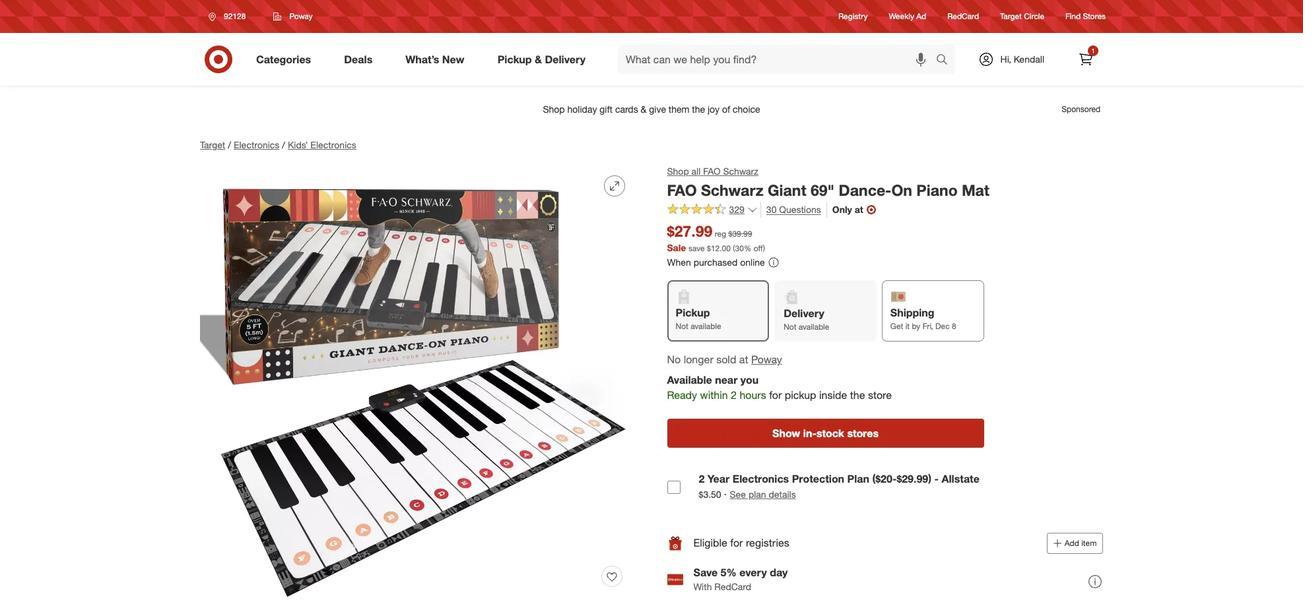 Task type: vqa. For each thing, say whether or not it's contained in the screenshot.
the leftmost Free shipping * * Exclusions Apply. Not available in stores
no



Task type: describe. For each thing, give the bounding box(es) containing it.
shipping get it by fri, dec 8
[[891, 307, 957, 332]]

dance-
[[840, 181, 892, 199]]

-
[[935, 473, 940, 486]]

show
[[773, 427, 801, 440]]

piano
[[917, 181, 958, 199]]

%
[[745, 244, 752, 254]]

1
[[1092, 47, 1096, 55]]

advertisement region
[[190, 94, 1114, 125]]

what's new
[[406, 53, 465, 66]]

sale
[[668, 243, 687, 254]]

fri,
[[923, 322, 934, 332]]

delivery not available
[[784, 307, 830, 332]]

fao schwarz giant 69&#34; dance-on piano mat, 1 of 12 image
[[200, 165, 636, 601]]

near
[[716, 374, 738, 387]]

find
[[1066, 12, 1081, 21]]

1 / from the left
[[228, 139, 231, 151]]

sold
[[717, 354, 737, 367]]

poway button
[[752, 353, 783, 368]]

giant
[[768, 181, 807, 199]]

not for delivery
[[784, 322, 797, 332]]

weekly ad link
[[889, 11, 927, 22]]

purchased
[[694, 257, 738, 268]]

it
[[906, 322, 911, 332]]

($20-
[[873, 473, 897, 486]]

1 horizontal spatial electronics
[[311, 139, 357, 151]]

on
[[892, 181, 913, 199]]

within
[[701, 389, 729, 402]]

2 year electronics protection plan ($20-$29.99) - allstate $3.50 · see plan details
[[699, 473, 980, 501]]

with
[[694, 582, 713, 593]]

categories
[[256, 53, 311, 66]]

shipping
[[891, 307, 935, 320]]

search
[[930, 54, 962, 67]]

search button
[[930, 45, 962, 77]]

(
[[734, 244, 736, 254]]

no longer sold at poway
[[668, 354, 783, 367]]

circle
[[1025, 12, 1045, 21]]

stores
[[848, 427, 879, 440]]

every
[[740, 567, 768, 580]]

hi,
[[1001, 53, 1012, 65]]

protection
[[793, 473, 845, 486]]

see
[[730, 489, 747, 500]]

no
[[668, 354, 681, 367]]

longer
[[684, 354, 714, 367]]

1 vertical spatial at
[[740, 354, 749, 367]]

$39.99
[[729, 229, 753, 239]]

day
[[771, 567, 788, 580]]

when
[[668, 257, 692, 268]]

not for pickup
[[676, 322, 689, 332]]

allstate
[[942, 473, 980, 486]]

add item
[[1066, 539, 1098, 549]]

deals link
[[333, 45, 389, 74]]

shop all fao schwarz fao schwarz giant 69" dance-on piano mat
[[668, 166, 990, 199]]

&
[[535, 53, 542, 66]]

what's
[[406, 53, 439, 66]]

$27.99
[[668, 222, 713, 240]]

0 vertical spatial delivery
[[545, 53, 586, 66]]

hours
[[740, 389, 767, 402]]

eligible
[[694, 537, 728, 550]]

pickup not available
[[676, 307, 722, 332]]

hi, kendall
[[1001, 53, 1045, 65]]

2 / from the left
[[282, 139, 285, 151]]

target link
[[200, 139, 225, 151]]

5%
[[721, 567, 737, 580]]

find stores link
[[1066, 11, 1106, 22]]

categories link
[[245, 45, 328, 74]]

kendall
[[1014, 53, 1045, 65]]

2 inside available near you ready within 2 hours for pickup inside the store
[[731, 389, 737, 402]]

12.00
[[712, 244, 731, 254]]

questions
[[780, 204, 822, 215]]

·
[[725, 488, 728, 501]]

available
[[668, 374, 713, 387]]

available for delivery
[[799, 322, 830, 332]]

show in-stock stores
[[773, 427, 879, 440]]

redcard inside save 5% every day with redcard
[[715, 582, 752, 593]]

electronics link
[[234, 139, 280, 151]]

92128
[[224, 11, 246, 21]]

get
[[891, 322, 904, 332]]

target for target circle
[[1001, 12, 1022, 21]]

plan
[[848, 473, 870, 486]]

kids' electronics link
[[288, 139, 357, 151]]



Task type: locate. For each thing, give the bounding box(es) containing it.
kids'
[[288, 139, 308, 151]]

1 horizontal spatial pickup
[[676, 307, 711, 320]]

8
[[953, 322, 957, 332]]

1 vertical spatial schwarz
[[702, 181, 764, 199]]

add item button
[[1048, 533, 1104, 555]]

target / electronics / kids' electronics
[[200, 139, 357, 151]]

for
[[770, 389, 782, 402], [731, 537, 744, 550]]

inside
[[820, 389, 848, 402]]

target circle
[[1001, 12, 1045, 21]]

target left circle
[[1001, 12, 1022, 21]]

0 vertical spatial redcard
[[948, 12, 979, 21]]

redcard down 5%
[[715, 582, 752, 593]]

redcard link
[[948, 11, 979, 22]]

target circle link
[[1001, 11, 1045, 22]]

pickup for not
[[676, 307, 711, 320]]

0 horizontal spatial not
[[676, 322, 689, 332]]

1 horizontal spatial /
[[282, 139, 285, 151]]

registry
[[839, 12, 868, 21]]

redcard right ad
[[948, 12, 979, 21]]

$29.99)
[[897, 473, 932, 486]]

show in-stock stores button
[[668, 419, 985, 448]]

0 horizontal spatial 2
[[699, 473, 705, 486]]

0 vertical spatial fao
[[704, 166, 721, 177]]

1 horizontal spatial target
[[1001, 12, 1022, 21]]

electronics for 2
[[733, 473, 790, 486]]

pickup
[[785, 389, 817, 402]]

2 inside 2 year electronics protection plan ($20-$29.99) - allstate $3.50 · see plan details
[[699, 473, 705, 486]]

delivery inside "delivery not available"
[[784, 307, 825, 320]]

1 vertical spatial 2
[[699, 473, 705, 486]]

details
[[769, 489, 797, 500]]

you
[[741, 374, 759, 387]]

/ left the kids'
[[282, 139, 285, 151]]

for right eligible in the right bottom of the page
[[731, 537, 744, 550]]

/
[[228, 139, 231, 151], [282, 139, 285, 151]]

only
[[833, 204, 853, 215]]

plan
[[749, 489, 767, 500]]

for inside available near you ready within 2 hours for pickup inside the store
[[770, 389, 782, 402]]

available for pickup
[[691, 322, 722, 332]]

0 vertical spatial at
[[855, 204, 864, 215]]

0 horizontal spatial fao
[[668, 181, 697, 199]]

shop
[[668, 166, 690, 177]]

registry link
[[839, 11, 868, 22]]

1 link
[[1072, 45, 1101, 74]]

year
[[708, 473, 730, 486]]

not
[[676, 322, 689, 332], [784, 322, 797, 332]]

registries
[[747, 537, 790, 550]]

not up no
[[676, 322, 689, 332]]

0 vertical spatial 2
[[731, 389, 737, 402]]

$27.99 reg $39.99 sale save $ 12.00 ( 30 % off )
[[668, 222, 766, 254]]

30 questions link
[[761, 203, 822, 218]]

by
[[913, 322, 921, 332]]

)
[[764, 244, 766, 254]]

online
[[741, 257, 766, 268]]

0 horizontal spatial redcard
[[715, 582, 752, 593]]

0 horizontal spatial target
[[200, 139, 225, 151]]

1 horizontal spatial available
[[799, 322, 830, 332]]

30 questions
[[767, 204, 822, 215]]

electronics right the kids'
[[311, 139, 357, 151]]

1 vertical spatial for
[[731, 537, 744, 550]]

poway up categories link
[[290, 11, 313, 21]]

329 link
[[668, 203, 758, 219]]

available inside "delivery not available"
[[799, 322, 830, 332]]

0 horizontal spatial at
[[740, 354, 749, 367]]

save
[[689, 244, 705, 254]]

None checkbox
[[668, 482, 681, 495]]

329
[[730, 204, 745, 215]]

30 inside $27.99 reg $39.99 sale save $ 12.00 ( 30 % off )
[[736, 244, 745, 254]]

poway button
[[265, 5, 321, 28]]

available near you ready within 2 hours for pickup inside the store
[[668, 374, 893, 402]]

target left electronics link
[[200, 139, 225, 151]]

0 horizontal spatial delivery
[[545, 53, 586, 66]]

1 vertical spatial redcard
[[715, 582, 752, 593]]

weekly
[[889, 12, 915, 21]]

eligible for registries
[[694, 537, 790, 550]]

the
[[851, 389, 866, 402]]

1 horizontal spatial delivery
[[784, 307, 825, 320]]

item
[[1082, 539, 1098, 549]]

poway up you
[[752, 354, 783, 367]]

0 horizontal spatial poway
[[290, 11, 313, 21]]

target for target / electronics / kids' electronics
[[200, 139, 225, 151]]

at
[[855, 204, 864, 215], [740, 354, 749, 367]]

store
[[869, 389, 893, 402]]

see plan details button
[[730, 489, 797, 502]]

save 5% every day with redcard
[[694, 567, 788, 593]]

1 vertical spatial poway
[[752, 354, 783, 367]]

69"
[[811, 181, 835, 199]]

0 vertical spatial for
[[770, 389, 782, 402]]

1 vertical spatial fao
[[668, 181, 697, 199]]

weekly ad
[[889, 12, 927, 21]]

0 vertical spatial schwarz
[[724, 166, 759, 177]]

pickup & delivery link
[[487, 45, 602, 74]]

reg
[[715, 229, 727, 239]]

1 vertical spatial 30
[[736, 244, 745, 254]]

0 horizontal spatial electronics
[[234, 139, 280, 151]]

fao
[[704, 166, 721, 177], [668, 181, 697, 199]]

pickup & delivery
[[498, 53, 586, 66]]

all
[[692, 166, 701, 177]]

what's new link
[[394, 45, 481, 74]]

mat
[[963, 181, 990, 199]]

electronics left the kids'
[[234, 139, 280, 151]]

fao down shop
[[668, 181, 697, 199]]

off
[[754, 244, 764, 254]]

for right hours
[[770, 389, 782, 402]]

1 vertical spatial pickup
[[676, 307, 711, 320]]

/ right target link
[[228, 139, 231, 151]]

only at
[[833, 204, 864, 215]]

2
[[731, 389, 737, 402], [699, 473, 705, 486]]

30 down $39.99
[[736, 244, 745, 254]]

0 vertical spatial poway
[[290, 11, 313, 21]]

1 horizontal spatial not
[[784, 322, 797, 332]]

not inside pickup not available
[[676, 322, 689, 332]]

$
[[708, 244, 712, 254]]

pickup left &
[[498, 53, 532, 66]]

1 horizontal spatial poway
[[752, 354, 783, 367]]

electronics up plan
[[733, 473, 790, 486]]

1 vertical spatial target
[[200, 139, 225, 151]]

What can we help you find? suggestions appear below search field
[[618, 45, 940, 74]]

0 horizontal spatial 30
[[736, 244, 745, 254]]

pickup for &
[[498, 53, 532, 66]]

when purchased online
[[668, 257, 766, 268]]

2 horizontal spatial electronics
[[733, 473, 790, 486]]

save
[[694, 567, 718, 580]]

92128 button
[[200, 5, 260, 28]]

pickup up longer
[[676, 307, 711, 320]]

0 horizontal spatial /
[[228, 139, 231, 151]]

0 vertical spatial target
[[1001, 12, 1022, 21]]

1 horizontal spatial for
[[770, 389, 782, 402]]

deals
[[344, 53, 373, 66]]

available inside pickup not available
[[691, 322, 722, 332]]

0 vertical spatial pickup
[[498, 53, 532, 66]]

ready
[[668, 389, 698, 402]]

new
[[442, 53, 465, 66]]

30 down giant
[[767, 204, 777, 215]]

1 horizontal spatial fao
[[704, 166, 721, 177]]

find stores
[[1066, 12, 1106, 21]]

dec
[[936, 322, 950, 332]]

2 down near
[[731, 389, 737, 402]]

1 horizontal spatial 30
[[767, 204, 777, 215]]

1 vertical spatial delivery
[[784, 307, 825, 320]]

0 horizontal spatial for
[[731, 537, 744, 550]]

poway
[[290, 11, 313, 21], [752, 354, 783, 367]]

1 horizontal spatial at
[[855, 204, 864, 215]]

at right sold
[[740, 354, 749, 367]]

not inside "delivery not available"
[[784, 322, 797, 332]]

0 vertical spatial 30
[[767, 204, 777, 215]]

0 horizontal spatial available
[[691, 322, 722, 332]]

1 horizontal spatial 2
[[731, 389, 737, 402]]

2 left year
[[699, 473, 705, 486]]

fao right all
[[704, 166, 721, 177]]

redcard
[[948, 12, 979, 21], [715, 582, 752, 593]]

electronics inside 2 year electronics protection plan ($20-$29.99) - allstate $3.50 · see plan details
[[733, 473, 790, 486]]

electronics for target
[[234, 139, 280, 151]]

1 horizontal spatial redcard
[[948, 12, 979, 21]]

not up available near you ready within 2 hours for pickup inside the store
[[784, 322, 797, 332]]

$3.50
[[699, 489, 722, 500]]

pickup inside pickup not available
[[676, 307, 711, 320]]

at right only
[[855, 204, 864, 215]]

poway inside poway dropdown button
[[290, 11, 313, 21]]

available
[[691, 322, 722, 332], [799, 322, 830, 332]]

0 horizontal spatial pickup
[[498, 53, 532, 66]]

electronics
[[234, 139, 280, 151], [311, 139, 357, 151], [733, 473, 790, 486]]



